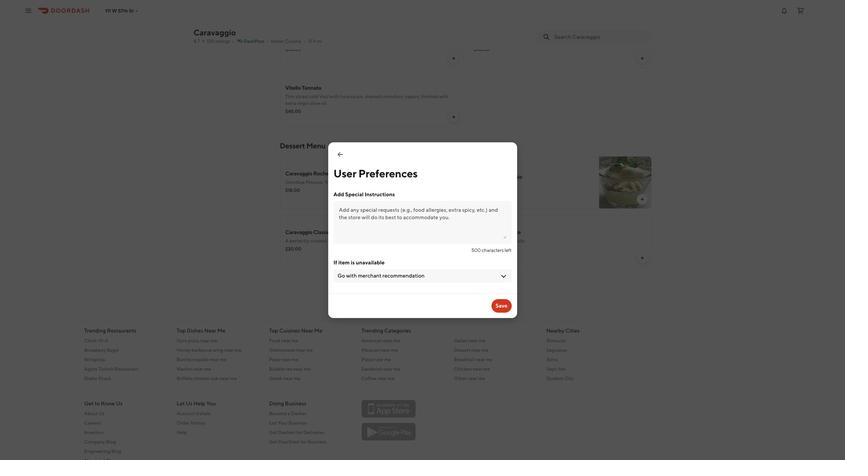 Task type: describe. For each thing, give the bounding box(es) containing it.
gyro pizza near me link
[[177, 338, 261, 344]]

me up greek near me link
[[304, 367, 311, 372]]

near for coffee near me
[[378, 376, 387, 382]]

left
[[505, 248, 512, 253]]

caravaggio for caravaggio
[[194, 28, 236, 37]]

saguenay
[[547, 348, 568, 353]]

get doordash for business link
[[269, 439, 354, 446]]

near right sub
[[220, 376, 229, 382]]

arugula
[[524, 38, 540, 44]]

add item to cart image for caravaggio rocher
[[451, 197, 457, 202]]

of
[[353, 238, 357, 244]]

me for poke near me
[[292, 357, 298, 363]]

nachos near me link
[[177, 366, 261, 373]]

me for coffee near me
[[388, 376, 395, 382]]

user
[[334, 167, 357, 180]]

us for let us help you
[[186, 401, 193, 407]]

help link
[[177, 430, 261, 436]]

and for plate
[[486, 238, 494, 244]]

categories
[[385, 328, 411, 334]]

italian cuisine • 0.9 mi
[[271, 38, 322, 44]]

near for other near me
[[468, 376, 478, 382]]

top cuisines near me
[[269, 328, 323, 334]]

preferences
[[359, 167, 418, 180]]

dessert menu button
[[194, 33, 272, 46]]

mexican
[[362, 348, 380, 353]]

near down the wing
[[210, 357, 219, 363]]

0 items, open order cart image
[[797, 7, 805, 15]]

restaurants
[[107, 328, 137, 334]]

may
[[434, 293, 442, 298]]

*
[[412, 238, 414, 244]]

order history link
[[177, 420, 261, 427]]

shack
[[98, 376, 111, 382]]

pizza
[[188, 338, 199, 344]]

near for vietnamese near me
[[296, 348, 305, 353]]

dashers
[[279, 430, 296, 436]]

deliveries
[[304, 430, 325, 436]]

by
[[483, 282, 488, 287]]

near for american near me
[[383, 338, 393, 344]]

chicken for chicken near me
[[454, 367, 472, 372]]

Add Special Instructions text field
[[339, 206, 507, 239]]

engineering
[[84, 449, 110, 455]]

add special instructions
[[334, 191, 395, 198]]

become
[[269, 411, 287, 417]]

house
[[368, 238, 381, 244]]

veal scaloppini in lemon sauce with wild mushrooms. $45.00
[[286, 38, 397, 52]]

get dashers for deliveries
[[269, 430, 325, 436]]

cities
[[566, 328, 580, 334]]

italian near me
[[454, 338, 486, 344]]

history
[[191, 421, 206, 426]]

this
[[435, 282, 442, 287]]

mi
[[317, 38, 322, 44]]

chicken for chicken milanese with arugula and tomato salad. $48.00
[[474, 38, 492, 44]]

finished
[[421, 94, 439, 99]]

me for nachos near me
[[204, 367, 211, 372]]

top for top cuisines near me
[[269, 328, 278, 334]]

prices for prices may differ between delivery and pickup.
[[422, 293, 434, 298]]

me for pizza near me
[[385, 357, 391, 363]]

other near me
[[454, 376, 485, 382]]

open menu image
[[24, 7, 32, 15]]

back image
[[336, 150, 345, 159]]

honey
[[177, 348, 191, 353]]

me right the wing
[[235, 348, 242, 353]]

me for vietnamese near me
[[306, 348, 313, 353]]

me for breakfast near me
[[486, 357, 493, 363]]

coffee near me
[[362, 376, 395, 382]]

breakfast near me
[[454, 357, 493, 363]]

prices may differ between delivery and pickup.
[[422, 293, 510, 298]]

honey barbecue wing near me
[[177, 348, 242, 353]]

mini
[[358, 238, 367, 244]]

item
[[339, 260, 350, 266]]

trending restaurants
[[84, 328, 137, 334]]

doing business
[[269, 401, 307, 407]]

caravaggio right tiramisu
[[495, 174, 523, 180]]

trending categories
[[362, 328, 411, 334]]

contains
[[415, 238, 433, 244]]

account details
[[177, 411, 211, 417]]

near for mexican near me
[[381, 348, 391, 353]]

engineering blog link
[[84, 448, 169, 455]]

alma
[[547, 357, 558, 363]]

greek near me
[[269, 376, 301, 382]]

wing
[[213, 348, 224, 353]]

instructions
[[365, 191, 395, 198]]

notification bell image
[[781, 7, 789, 15]]

italian near me link
[[454, 338, 539, 344]]

fruit
[[496, 229, 508, 236]]

sept-iles
[[547, 367, 566, 372]]

caravaggio classic cookies a perfectly curated assortment of mini house made cookies * contains nuts* $20.00
[[286, 229, 446, 252]]

• for 120 ratings •
[[232, 38, 234, 44]]

for for dashers
[[297, 430, 303, 436]]

get for get doordash for business
[[269, 440, 278, 445]]

me for top dishes near me
[[218, 328, 226, 334]]

me up the wing
[[211, 338, 218, 344]]

olive
[[310, 101, 320, 106]]

coffee
[[362, 376, 377, 382]]

order history
[[177, 421, 206, 426]]

$45.00 inside veal scaloppini in lemon sauce with wild mushrooms. $45.00
[[286, 47, 301, 52]]

company
[[84, 440, 105, 445]]

0.9
[[309, 38, 316, 44]]

add item to cart image for with
[[640, 56, 645, 61]]

directly
[[468, 282, 482, 287]]

$20.00 inside "seasonal fruit plate fresh and seasonal fruits $20.00"
[[474, 247, 490, 252]]

to
[[95, 401, 100, 407]]

dashpass
[[244, 38, 265, 44]]

merchant
[[496, 282, 514, 287]]

Item Search search field
[[555, 33, 647, 41]]

get for get to know us
[[84, 401, 94, 407]]

buffalo chicken sub near me link
[[177, 375, 261, 382]]

barbecue
[[192, 348, 212, 353]]

careers link
[[84, 420, 169, 427]]

rimouski
[[547, 338, 567, 344]]

vietnamese near me
[[269, 348, 313, 353]]

italian for italian near me
[[454, 338, 468, 344]]

111 w 57th st
[[105, 8, 134, 13]]

with left the "tuna"
[[330, 94, 339, 99]]

if item is unavailable
[[334, 260, 385, 266]]

dessert near me
[[454, 348, 489, 353]]

investors
[[84, 430, 104, 436]]

chick-
[[84, 338, 99, 344]]

mousse,
[[306, 180, 324, 185]]

the
[[489, 282, 495, 287]]

food near me link
[[269, 338, 354, 344]]

• for italian cuisine • 0.9 mi
[[304, 38, 306, 44]]

rocher
[[314, 171, 331, 177]]

seasonal
[[474, 229, 495, 236]]

trending for trending restaurants
[[84, 328, 106, 334]]

1 vertical spatial business
[[289, 421, 308, 426]]

know
[[101, 401, 115, 407]]

made
[[382, 238, 394, 244]]

wild
[[362, 38, 370, 44]]

order
[[177, 421, 190, 426]]



Task type: locate. For each thing, give the bounding box(es) containing it.
me up food near me link
[[315, 328, 323, 334]]

broadway
[[84, 348, 106, 353]]

near up the 'tea' on the left of the page
[[281, 357, 291, 363]]

business down dasher
[[289, 421, 308, 426]]

me down top cuisines near me
[[292, 338, 299, 344]]

me down chicken near me
[[479, 376, 485, 382]]

1 vertical spatial help
[[177, 430, 187, 436]]

special
[[346, 191, 364, 198]]

0 horizontal spatial veal
[[286, 38, 295, 44]]

tiramisu caravaggio
[[474, 174, 523, 180]]

me up gyro pizza near me link
[[218, 328, 226, 334]]

caravaggio for caravaggio rocher gianduja mousse, toasted hazelnuts, gianduja ganache $18.00
[[286, 171, 313, 177]]

2 vertical spatial dessert
[[454, 348, 471, 353]]

plate
[[509, 229, 521, 236]]

me down breakfast near me link
[[484, 367, 490, 372]]

caravaggio up 120
[[194, 28, 236, 37]]

agora turkish restaurant link
[[84, 366, 169, 373]]

broadway bagel
[[84, 348, 119, 353]]

blog inside company blog link
[[106, 440, 116, 445]]

1 $20.00 from the left
[[286, 247, 302, 252]]

0 vertical spatial a
[[286, 238, 289, 244]]

chicken inside chicken milanese with arugula and tomato salad. $48.00
[[474, 38, 492, 44]]

1 vertical spatial a
[[105, 338, 108, 344]]

get
[[84, 401, 94, 407], [269, 430, 278, 436], [269, 440, 278, 445]]

me up sandwich near me
[[385, 357, 391, 363]]

near for cuisines
[[301, 328, 313, 334]]

0 horizontal spatial menu
[[216, 37, 229, 42]]

me for sandwich near me
[[394, 367, 401, 372]]

coffee near me link
[[362, 375, 446, 382]]

0 vertical spatial blog
[[106, 440, 116, 445]]

near down american near me
[[381, 348, 391, 353]]

1 add item to cart image from the top
[[640, 56, 645, 61]]

sandwich
[[362, 367, 383, 372]]

sandwich near me
[[362, 367, 401, 372]]

near up poke near me link
[[296, 348, 305, 353]]

assortment
[[328, 238, 352, 244]]

company blog link
[[84, 439, 169, 446]]

4.7
[[194, 38, 200, 44]]

us
[[116, 401, 123, 407], [186, 401, 193, 407], [99, 411, 105, 417]]

blog for engineering blog
[[111, 449, 121, 455]]

business down deliveries
[[308, 440, 327, 445]]

2 horizontal spatial us
[[186, 401, 193, 407]]

italian up dessert near me
[[454, 338, 468, 344]]

near for dessert near me
[[472, 348, 481, 353]]

me up nachos near me "link"
[[220, 357, 227, 363]]

near for poke near me
[[281, 357, 291, 363]]

business up dasher
[[285, 401, 307, 407]]

us down get to know us
[[99, 411, 105, 417]]

$45.00 down the cuisine
[[286, 47, 301, 52]]

near up gyro pizza near me link
[[204, 328, 216, 334]]

get left to
[[84, 401, 94, 407]]

1 vertical spatial chicken
[[454, 367, 472, 372]]

tiramisu caravaggio image
[[600, 156, 652, 209]]

mexican near me
[[362, 348, 398, 353]]

0 vertical spatial dessert menu
[[199, 37, 229, 42]]

for for doordash
[[301, 440, 307, 445]]

honey barbecue wing near me link
[[177, 347, 261, 354]]

gyro
[[177, 338, 187, 344]]

1 horizontal spatial near
[[301, 328, 313, 334]]

0 horizontal spatial top
[[177, 328, 186, 334]]

0 vertical spatial italian
[[271, 38, 284, 44]]

near for dishes
[[204, 328, 216, 334]]

dessert menu
[[199, 37, 229, 42], [280, 141, 326, 150]]

$20.00 inside caravaggio classic cookies a perfectly curated assortment of mini house made cookies * contains nuts* $20.00
[[286, 247, 302, 252]]

cornichon,
[[382, 94, 404, 99]]

0 vertical spatial for
[[297, 430, 303, 436]]

get doordash for business
[[269, 440, 327, 445]]

set
[[461, 282, 467, 287]]

me for italian near me
[[479, 338, 486, 344]]

poke near me link
[[269, 357, 354, 363]]

1 • from the left
[[232, 38, 234, 44]]

0 vertical spatial $45.00
[[286, 47, 301, 52]]

near down breakfast near me
[[473, 367, 483, 372]]

near for greek near me
[[284, 376, 293, 382]]

0 horizontal spatial •
[[232, 38, 234, 44]]

0 horizontal spatial help
[[177, 430, 187, 436]]

me for mexican near me
[[391, 348, 398, 353]]

1 horizontal spatial veal
[[320, 94, 329, 99]]

$45.00 inside vitello tonnato thin sliced cold veal with tuna sauce, shaved cornichon, capers, finished with extra virgin olive oil. $45.00
[[286, 109, 301, 114]]

gianduja up "$18.00"
[[286, 180, 305, 185]]

1 vertical spatial veal
[[320, 94, 329, 99]]

2 trending from the left
[[362, 328, 384, 334]]

rimouski link
[[547, 338, 631, 344]]

1 horizontal spatial $20.00
[[474, 247, 490, 252]]

add item to cart image for plate
[[640, 256, 645, 261]]

$45.00 down extra
[[286, 109, 301, 114]]

2 vertical spatial and
[[488, 293, 495, 298]]

0 horizontal spatial gianduja
[[286, 180, 305, 185]]

dessert menu inside dessert menu button
[[199, 37, 229, 42]]

between
[[454, 293, 471, 298]]

sauce
[[338, 38, 350, 44]]

me up poke near me link
[[306, 348, 313, 353]]

me down dessert near me "link"
[[486, 357, 493, 363]]

broadway bagel link
[[84, 347, 169, 354]]

0 horizontal spatial near
[[204, 328, 216, 334]]

oil.
[[321, 101, 328, 106]]

me for greek near me
[[294, 376, 301, 382]]

$20.00
[[286, 247, 302, 252], [474, 247, 490, 252]]

food
[[269, 338, 280, 344]]

save button
[[492, 299, 512, 313]]

1 horizontal spatial italian
[[454, 338, 468, 344]]

menu inside button
[[216, 37, 229, 42]]

with left wild
[[351, 38, 361, 44]]

curated
[[310, 238, 327, 244]]

• left 0.9
[[304, 38, 306, 44]]

american near me link
[[362, 338, 446, 344]]

if
[[334, 260, 338, 266]]

prices left may
[[422, 293, 434, 298]]

0 vertical spatial get
[[84, 401, 94, 407]]

2 horizontal spatial dessert
[[454, 348, 471, 353]]

veal up oil.
[[320, 94, 329, 99]]

1 horizontal spatial me
[[315, 328, 323, 334]]

us right let
[[186, 401, 193, 407]]

chicken down 'breakfast'
[[454, 367, 472, 372]]

1 horizontal spatial top
[[269, 328, 278, 334]]

near down mexican near me
[[374, 357, 384, 363]]

2 horizontal spatial •
[[304, 38, 306, 44]]

1 vertical spatial dessert
[[280, 141, 305, 150]]

me down vietnamese near me
[[292, 357, 298, 363]]

account
[[177, 411, 195, 417]]

near for italian near me
[[469, 338, 478, 344]]

a inside caravaggio classic cookies a perfectly curated assortment of mini house made cookies * contains nuts* $20.00
[[286, 238, 289, 244]]

help down order
[[177, 430, 187, 436]]

perfectly
[[290, 238, 309, 244]]

0 vertical spatial business
[[285, 401, 307, 407]]

0 vertical spatial and
[[541, 38, 549, 44]]

2 $20.00 from the left
[[474, 247, 490, 252]]

engineering blog
[[84, 449, 121, 455]]

ganache
[[387, 180, 406, 185]]

dessert for dessert menu button
[[199, 37, 216, 42]]

1 vertical spatial get
[[269, 430, 278, 436]]

gyro pizza near me
[[177, 338, 218, 344]]

$20.00 down fresh
[[474, 247, 490, 252]]

top up food
[[269, 328, 278, 334]]

2 top from the left
[[269, 328, 278, 334]]

for down get dashers for deliveries
[[301, 440, 307, 445]]

• right dashpass
[[267, 38, 269, 44]]

1 horizontal spatial us
[[116, 401, 123, 407]]

sauce,
[[351, 94, 365, 99]]

chicken near me
[[454, 367, 490, 372]]

chicken up $48.00
[[474, 38, 492, 44]]

near for breakfast near me
[[476, 357, 485, 363]]

cookies
[[331, 229, 351, 236]]

menu up rocher
[[307, 141, 326, 150]]

menu
[[216, 37, 229, 42], [307, 141, 326, 150]]

unavailable
[[356, 260, 385, 266]]

1 vertical spatial italian
[[454, 338, 468, 344]]

caravaggio for caravaggio classic cookies a perfectly curated assortment of mini house made cookies * contains nuts* $20.00
[[286, 229, 313, 236]]

0 horizontal spatial $20.00
[[286, 247, 302, 252]]

near right the 'tea' on the left of the page
[[294, 367, 303, 372]]

0 horizontal spatial dessert menu
[[199, 37, 229, 42]]

near right the wing
[[224, 348, 234, 353]]

near up dessert near me
[[469, 338, 478, 344]]

american
[[362, 338, 382, 344]]

near for chicken near me
[[473, 367, 483, 372]]

dessert inside button
[[199, 37, 216, 42]]

top for top dishes near me
[[177, 328, 186, 334]]

veal inside veal scaloppini in lemon sauce with wild mushrooms. $45.00
[[286, 38, 295, 44]]

with right finished
[[440, 94, 449, 99]]

menu right 120
[[216, 37, 229, 42]]

lemon
[[323, 38, 337, 44]]

virgin
[[297, 101, 309, 106]]

trending up american
[[362, 328, 384, 334]]

a left perfectly
[[286, 238, 289, 244]]

and left tomato
[[541, 38, 549, 44]]

1 vertical spatial blog
[[111, 449, 121, 455]]

veal left the scaloppini
[[286, 38, 295, 44]]

me for top cuisines near me
[[315, 328, 323, 334]]

vitello
[[286, 85, 301, 91]]

me for american near me
[[394, 338, 401, 344]]

prices for prices on this menu are set directly by the merchant
[[417, 282, 429, 287]]

0 vertical spatial menu
[[216, 37, 229, 42]]

2 vertical spatial business
[[308, 440, 327, 445]]

me down categories
[[394, 338, 401, 344]]

me up coffee near me link
[[394, 367, 401, 372]]

1 vertical spatial menu
[[307, 141, 326, 150]]

0 horizontal spatial us
[[99, 411, 105, 417]]

me for dessert near me
[[482, 348, 489, 353]]

for inside get dashers for deliveries link
[[297, 430, 303, 436]]

italian left the cuisine
[[271, 38, 284, 44]]

nearby
[[547, 328, 565, 334]]

1 vertical spatial $45.00
[[286, 109, 301, 114]]

0 vertical spatial help
[[194, 401, 205, 407]]

blog down company blog link
[[111, 449, 121, 455]]

1 $45.00 from the top
[[286, 47, 301, 52]]

3 • from the left
[[304, 38, 306, 44]]

fil-
[[99, 338, 105, 344]]

quebec city link
[[547, 375, 631, 382]]

blog for company blog
[[106, 440, 116, 445]]

near down the 'tea' on the left of the page
[[284, 376, 293, 382]]

near down mojado
[[194, 367, 204, 372]]

are
[[455, 282, 461, 287]]

toasted
[[325, 180, 342, 185]]

1 vertical spatial for
[[301, 440, 307, 445]]

and inside chicken milanese with arugula and tomato salad. $48.00
[[541, 38, 549, 44]]

list your business link
[[269, 420, 354, 427]]

dessert for dessert near me "link"
[[454, 348, 471, 353]]

near down trending categories
[[383, 338, 393, 344]]

nuts*
[[434, 238, 446, 244]]

near up chicken near me
[[476, 357, 485, 363]]

gianduja up instructions
[[366, 180, 386, 185]]

with inside veal scaloppini in lemon sauce with wild mushrooms. $45.00
[[351, 38, 361, 44]]

1 horizontal spatial a
[[286, 238, 289, 244]]

1 vertical spatial prices
[[422, 293, 434, 298]]

for inside get doordash for business link
[[301, 440, 307, 445]]

and down the
[[488, 293, 495, 298]]

1 horizontal spatial •
[[267, 38, 269, 44]]

let us help you
[[177, 401, 216, 407]]

restaurant
[[115, 367, 138, 372]]

and up 500 characters left
[[486, 238, 494, 244]]

capers,
[[405, 94, 421, 99]]

become a dasher link
[[269, 411, 354, 417]]

shaved
[[365, 94, 381, 99]]

pizza near me
[[362, 357, 391, 363]]

add item to cart image for veal scaloppini in lemon sauce with wild mushrooms.
[[451, 56, 457, 61]]

blog up engineering blog
[[106, 440, 116, 445]]

us for about us
[[99, 411, 105, 417]]

2 gianduja from the left
[[366, 180, 386, 185]]

italian for italian cuisine • 0.9 mi
[[271, 38, 284, 44]]

near up vietnamese
[[281, 338, 291, 344]]

me down nachos near me "link"
[[230, 376, 237, 382]]

me for other near me
[[479, 376, 485, 382]]

shake shack
[[84, 376, 111, 382]]

0 horizontal spatial me
[[218, 328, 226, 334]]

1 vertical spatial add item to cart image
[[640, 256, 645, 261]]

veal inside vitello tonnato thin sliced cold veal with tuna sauce, shaved cornichon, capers, finished with extra virgin olive oil. $45.00
[[320, 94, 329, 99]]

me up buffalo chicken sub near me
[[204, 367, 211, 372]]

0 vertical spatial dessert
[[199, 37, 216, 42]]

near up "coffee near me"
[[384, 367, 393, 372]]

• right ratings
[[232, 38, 234, 44]]

0 vertical spatial prices
[[417, 282, 429, 287]]

1 horizontal spatial trending
[[362, 328, 384, 334]]

caravaggio up "$18.00"
[[286, 171, 313, 177]]

2 near from the left
[[301, 328, 313, 334]]

$20.00 down perfectly
[[286, 247, 302, 252]]

0 vertical spatial add item to cart image
[[640, 56, 645, 61]]

0 vertical spatial veal
[[286, 38, 295, 44]]

caravaggio inside caravaggio rocher gianduja mousse, toasted hazelnuts, gianduja ganache $18.00
[[286, 171, 313, 177]]

prices left on
[[417, 282, 429, 287]]

1 horizontal spatial gianduja
[[366, 180, 386, 185]]

2 add item to cart image from the top
[[640, 256, 645, 261]]

me
[[211, 338, 218, 344], [292, 338, 299, 344], [394, 338, 401, 344], [479, 338, 486, 344], [235, 348, 242, 353], [306, 348, 313, 353], [391, 348, 398, 353], [482, 348, 489, 353], [220, 357, 227, 363], [292, 357, 298, 363], [385, 357, 391, 363], [486, 357, 493, 363], [204, 367, 211, 372], [304, 367, 311, 372], [394, 367, 401, 372], [484, 367, 490, 372], [230, 376, 237, 382], [294, 376, 301, 382], [388, 376, 395, 382], [479, 376, 485, 382]]

get down "list"
[[269, 430, 278, 436]]

user preferences dialog
[[328, 142, 517, 318]]

111 w 57th st button
[[105, 8, 139, 13]]

get left doordash
[[269, 440, 278, 445]]

blog inside engineering blog link
[[111, 449, 121, 455]]

pizza near me link
[[362, 357, 446, 363]]

you
[[207, 401, 216, 407]]

trending for trending categories
[[362, 328, 384, 334]]

chick-fil-a
[[84, 338, 108, 344]]

0 horizontal spatial a
[[105, 338, 108, 344]]

other near me link
[[454, 375, 539, 382]]

tonnato
[[302, 85, 322, 91]]

caravaggio up perfectly
[[286, 229, 313, 236]]

me down sandwich near me
[[388, 376, 395, 382]]

1 horizontal spatial dessert
[[280, 141, 305, 150]]

top
[[177, 328, 186, 334], [269, 328, 278, 334]]

near for sandwich near me
[[384, 367, 393, 372]]

near for pizza near me
[[374, 357, 384, 363]]

quebec city
[[547, 376, 574, 382]]

2 vertical spatial get
[[269, 440, 278, 445]]

2 $45.00 from the top
[[286, 109, 301, 114]]

and inside "seasonal fruit plate fresh and seasonal fruits $20.00"
[[486, 238, 494, 244]]

city
[[565, 376, 574, 382]]

near for nachos near me
[[194, 367, 204, 372]]

1 vertical spatial dessert menu
[[280, 141, 326, 150]]

greek near me link
[[269, 375, 354, 382]]

2 me from the left
[[315, 328, 323, 334]]

add item to cart image for vitello tonnato
[[451, 114, 457, 120]]

1 horizontal spatial dessert menu
[[280, 141, 326, 150]]

1 horizontal spatial help
[[194, 401, 205, 407]]

1 top from the left
[[177, 328, 186, 334]]

me for food near me
[[292, 338, 299, 344]]

0 vertical spatial chicken
[[474, 38, 492, 44]]

caravaggio inside caravaggio classic cookies a perfectly curated assortment of mini house made cookies * contains nuts* $20.00
[[286, 229, 313, 236]]

1 me from the left
[[218, 328, 226, 334]]

and for with
[[541, 38, 549, 44]]

for up get doordash for business
[[297, 430, 303, 436]]

with left arugula
[[513, 38, 523, 44]]

1 gianduja from the left
[[286, 180, 305, 185]]

add item to cart image
[[640, 56, 645, 61], [640, 256, 645, 261]]

get for get dashers for deliveries
[[269, 430, 278, 436]]

near up barbecue
[[200, 338, 210, 344]]

2 • from the left
[[267, 38, 269, 44]]

near down chicken near me
[[468, 376, 478, 382]]

0 horizontal spatial chicken
[[454, 367, 472, 372]]

a
[[286, 238, 289, 244], [105, 338, 108, 344]]

ratings
[[216, 38, 230, 44]]

shake shack link
[[84, 375, 169, 382]]

me up breakfast near me link
[[482, 348, 489, 353]]

add item to cart image
[[451, 56, 457, 61], [451, 114, 457, 120], [451, 197, 457, 202], [640, 197, 645, 202]]

1 trending from the left
[[84, 328, 106, 334]]

1 vertical spatial and
[[486, 238, 494, 244]]

breakfast near me link
[[454, 357, 539, 363]]

doing
[[269, 401, 284, 407]]

1 near from the left
[[204, 328, 216, 334]]

with inside chicken milanese with arugula and tomato salad. $48.00
[[513, 38, 523, 44]]

trending up chick-fil-a at the bottom of the page
[[84, 328, 106, 334]]

top up gyro
[[177, 328, 186, 334]]

chicken milanese with arugula and tomato salad. $48.00
[[474, 38, 578, 52]]

near down sandwich near me
[[378, 376, 387, 382]]

dessert inside "link"
[[454, 348, 471, 353]]

me down 'bubble tea near me'
[[294, 376, 301, 382]]

salad.
[[566, 38, 578, 44]]

near up breakfast near me
[[472, 348, 481, 353]]

0 horizontal spatial italian
[[271, 38, 284, 44]]

me up pizza near me link
[[391, 348, 398, 353]]

me for chicken near me
[[484, 367, 490, 372]]

me up dessert near me
[[479, 338, 486, 344]]

near for food near me
[[281, 338, 291, 344]]

1 horizontal spatial chicken
[[474, 38, 492, 44]]

1 horizontal spatial menu
[[307, 141, 326, 150]]

us right 'know'
[[116, 401, 123, 407]]

help up details
[[194, 401, 205, 407]]

0 horizontal spatial trending
[[84, 328, 106, 334]]

a down 'trending restaurants'
[[105, 338, 108, 344]]

classic
[[314, 229, 330, 236]]

near up food near me link
[[301, 328, 313, 334]]

mushrooms.
[[371, 38, 397, 44]]

0 horizontal spatial dessert
[[199, 37, 216, 42]]



Task type: vqa. For each thing, say whether or not it's contained in the screenshot.


